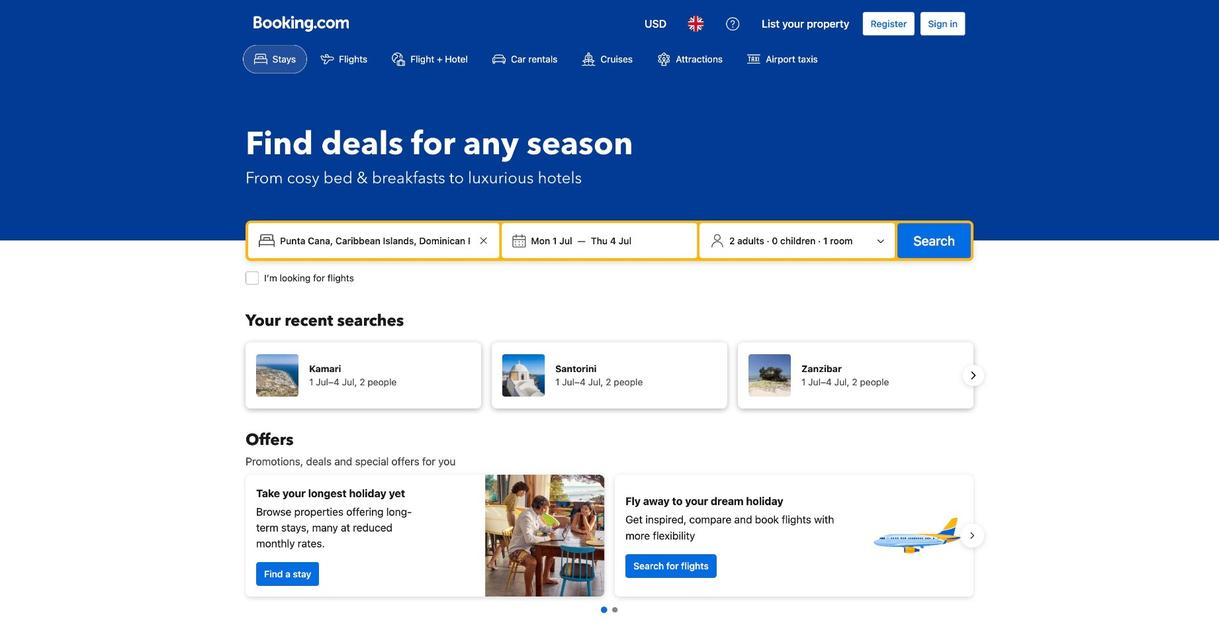 Task type: describe. For each thing, give the bounding box(es) containing it.
take your longest holiday yet image
[[486, 475, 605, 597]]

1 region from the top
[[235, 337, 985, 414]]

booking.com image
[[254, 16, 349, 32]]



Task type: vqa. For each thing, say whether or not it's contained in the screenshot.
TAKE YOUR LONGEST HOLIDAY YET image
yes



Task type: locate. For each thing, give the bounding box(es) containing it.
2 region from the top
[[235, 470, 985, 602]]

next image
[[966, 368, 982, 384]]

0 vertical spatial region
[[235, 337, 985, 414]]

Where are you going? field
[[275, 229, 476, 253]]

fly away to your dream holiday image
[[871, 489, 964, 582]]

progress bar
[[601, 607, 618, 613]]

region
[[235, 337, 985, 414], [235, 470, 985, 602]]

1 vertical spatial region
[[235, 470, 985, 602]]



